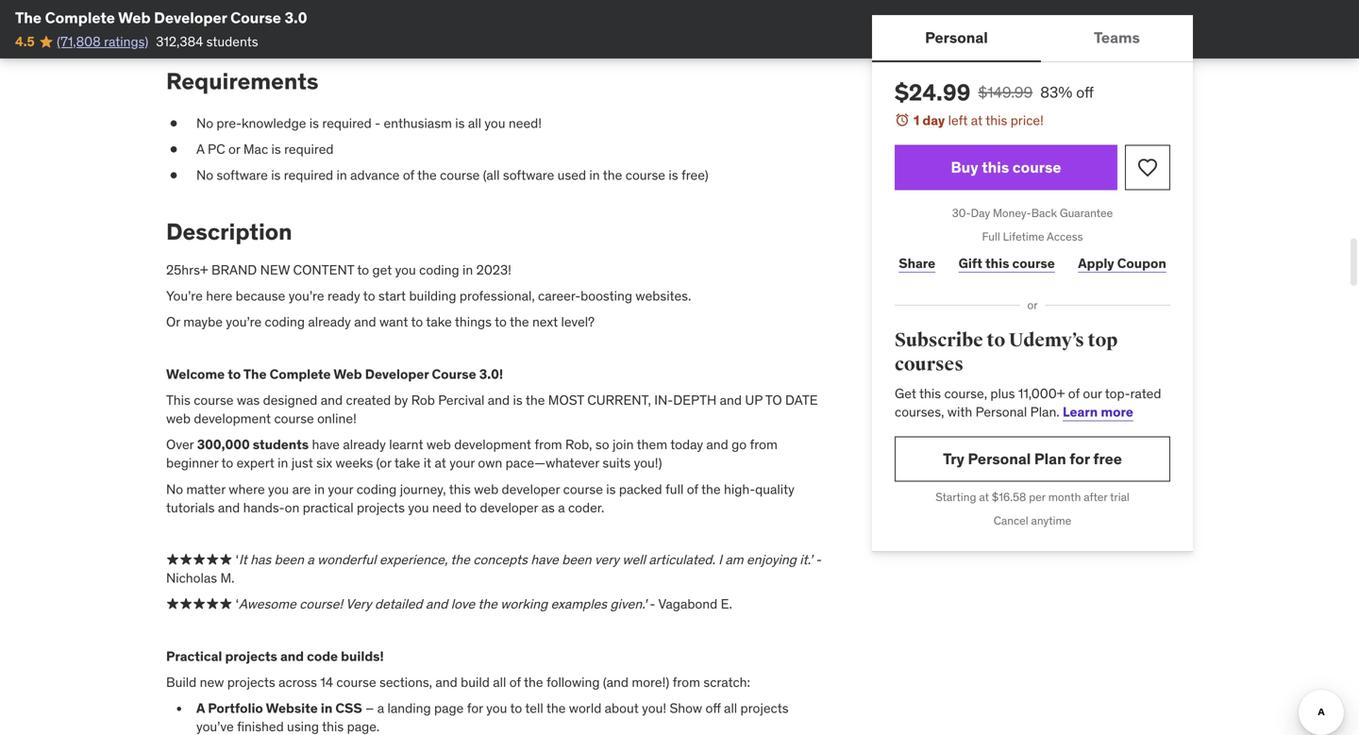 Task type: describe. For each thing, give the bounding box(es) containing it.
working
[[501, 596, 548, 613]]

0 vertical spatial developer
[[154, 8, 227, 27]]

sections,
[[380, 674, 432, 691]]

this inside button
[[982, 158, 1009, 177]]

buy this course
[[951, 158, 1061, 177]]

a for a pc or mac is required
[[196, 141, 205, 158]]

in inside 25hrs+ brand new content to get you coding in 2023! you're here because you're ready to start building professional, career-boosting websites. or maybe you're coding already and want to take things to the next level?
[[463, 261, 473, 278]]

enjoying
[[747, 551, 797, 568]]

a inside – a landing page for you to tell the world about you! show off all projects you've finished using this page.
[[377, 700, 384, 717]]

and inside no matter where you are in your coding journey, this web developer course is packed full of the high-quality tutorials and hands-on practical projects you need to developer as a coder.
[[218, 499, 240, 516]]

top
[[1088, 329, 1118, 352]]

1
[[914, 112, 920, 129]]

description
[[166, 218, 292, 246]]

current,
[[587, 392, 651, 409]]

a portfolio website in css
[[196, 700, 362, 717]]

hands-
[[243, 499, 285, 516]]

(71,808 ratings)
[[57, 33, 148, 50]]

this inside – a landing page for you to tell the world about you! show off all projects you've finished using this page.
[[322, 719, 344, 735]]

very
[[595, 551, 619, 568]]

online!
[[317, 410, 357, 427]]

get
[[372, 261, 392, 278]]

price!
[[1011, 112, 1044, 129]]

it.'
[[800, 551, 812, 568]]

buy this course button
[[895, 145, 1118, 190]]

with
[[948, 403, 973, 420]]

money-
[[993, 206, 1031, 220]]

take inside 25hrs+ brand new content to get you coding in 2023! you're here because you're ready to start building professional, career-boosting websites. or maybe you're coding already and want to take things to the next level?
[[426, 313, 452, 330]]

a for a portfolio website in css
[[196, 700, 205, 717]]

try personal plan for free link
[[895, 437, 1170, 482]]

show
[[670, 700, 702, 717]]

e.
[[721, 596, 732, 613]]

is left the free)
[[669, 167, 678, 184]]

date
[[785, 392, 818, 409]]

already inside 25hrs+ brand new content to get you coding in 2023! you're here because you're ready to start building professional, career-boosting websites. or maybe you're coding already and want to take things to the next level?
[[308, 313, 351, 330]]

more!)
[[632, 674, 670, 691]]

apply coupon
[[1078, 255, 1166, 272]]

$149.99
[[978, 83, 1033, 102]]

used
[[558, 167, 586, 184]]

is inside no matter where you are in your coding journey, this web developer course is packed full of the high-quality tutorials and hands-on practical projects you need to developer as a coder.
[[606, 481, 616, 498]]

ready
[[327, 287, 360, 304]]

maybe
[[183, 313, 223, 330]]

the inside 'practical projects and code builds! build new projects across 14 course sections, and build all of the following (and more!) from scratch:'
[[524, 674, 543, 691]]

this right the gift
[[985, 255, 1009, 272]]

apply coupon button
[[1074, 245, 1170, 282]]

experience,
[[380, 551, 448, 568]]

of inside 'practical projects and code builds! build new projects across 14 course sections, and build all of the following (and more!) from scratch:'
[[509, 674, 521, 691]]

is right knowledge
[[309, 115, 319, 132]]

very
[[346, 596, 372, 613]]

wishlist image
[[1137, 156, 1159, 179]]

css
[[335, 700, 362, 717]]

brand
[[211, 261, 257, 278]]

your inside have already learnt web development from rob, so join them today and go from beginner to expert in just six weeks (or take it at your own pace—whatever suits you!)
[[449, 455, 475, 472]]

top-
[[1105, 385, 1130, 402]]

2 vertical spatial -
[[650, 596, 655, 613]]

weeks
[[336, 455, 373, 472]]

course down the designed
[[274, 410, 314, 427]]

requirements
[[166, 67, 319, 95]]

0 vertical spatial developer
[[502, 481, 560, 498]]

articulated.
[[649, 551, 715, 568]]

1 horizontal spatial you're
[[289, 287, 324, 304]]

off inside $24.99 $149.99 83% off
[[1076, 83, 1094, 102]]

to left get
[[357, 261, 369, 278]]

0 horizontal spatial web
[[118, 8, 151, 27]]

and inside ★★★★★ ' it has been a wonderful experience, the concepts have been very well articulated. i am enjoying it.' - nicholas m. ★★★★★ ' awesome course! very detailed and love the working examples given.' - vagabond e.
[[426, 596, 448, 613]]

across
[[279, 674, 317, 691]]

pc
[[208, 141, 225, 158]]

complete inside welcome to the complete web developer course 3.0! this course was designed and created by rob percival and is the most current, in-depth and up to date web development course online!
[[270, 366, 331, 383]]

no for no pre-knowledge is required - enthusiasm is all you need!
[[196, 115, 213, 132]]

is right mac
[[271, 141, 281, 158]]

in right used
[[589, 167, 600, 184]]

learn more link
[[1063, 403, 1134, 420]]

all for builds!
[[493, 674, 506, 691]]

1 ★★★★★ from the top
[[166, 551, 233, 568]]

nicholas
[[166, 570, 217, 587]]

to down "professional,"
[[495, 313, 507, 330]]

examples
[[551, 596, 607, 613]]

most
[[548, 392, 584, 409]]

boosting
[[581, 287, 632, 304]]

subscribe to udemy's top courses
[[895, 329, 1118, 376]]

access
[[1047, 229, 1083, 244]]

get this course, plus 11,000+ of our top-rated courses, with personal plan.
[[895, 385, 1161, 420]]

the right used
[[603, 167, 622, 184]]

here
[[206, 287, 232, 304]]

journey,
[[400, 481, 446, 498]]

3.0
[[285, 8, 307, 27]]

pace—whatever
[[506, 455, 599, 472]]

this down $24.99 $149.99 83% off
[[986, 112, 1007, 129]]

coder.
[[568, 499, 604, 516]]

web inside welcome to the complete web developer course 3.0! this course was designed and created by rob percival and is the most current, in-depth and up to date web development course online!
[[166, 410, 191, 427]]

1 vertical spatial required
[[284, 141, 334, 158]]

1 horizontal spatial or
[[1027, 298, 1038, 313]]

share button
[[895, 245, 940, 282]]

ratings)
[[104, 33, 148, 50]]

2 been from the left
[[562, 551, 591, 568]]

you up on
[[268, 481, 289, 498]]

six
[[316, 455, 332, 472]]

i
[[719, 551, 722, 568]]

2 vertical spatial personal
[[968, 449, 1031, 469]]

xsmall image for no software is required in advance of the course (all software used in the course is free)
[[166, 166, 181, 185]]

coding for your
[[357, 481, 397, 498]]

rob,
[[565, 436, 592, 453]]

landing
[[388, 700, 431, 717]]

so
[[596, 436, 609, 453]]

using
[[287, 719, 319, 735]]

1 software from the left
[[217, 167, 268, 184]]

and left up
[[720, 392, 742, 409]]

world
[[569, 700, 602, 717]]

the left concepts
[[451, 551, 470, 568]]

projects inside no matter where you are in your coding journey, this web developer course is packed full of the high-quality tutorials and hands-on practical projects you need to developer as a coder.
[[357, 499, 405, 516]]

this inside no matter where you are in your coding journey, this web developer course is packed full of the high-quality tutorials and hands-on practical projects you need to developer as a coder.
[[449, 481, 471, 498]]

percival
[[438, 392, 485, 409]]

rated
[[1130, 385, 1161, 402]]

is right enthusiasm
[[455, 115, 465, 132]]

the inside welcome to the complete web developer course 3.0! this course was designed and created by rob percival and is the most current, in-depth and up to date web development course online!
[[526, 392, 545, 409]]

2 vertical spatial required
[[284, 167, 333, 184]]

course down lifetime
[[1012, 255, 1055, 272]]

web inside have already learnt web development from rob, so join them today and go from beginner to expert in just six weeks (or take it at your own pace—whatever suits you!)
[[427, 436, 451, 453]]

high-
[[724, 481, 755, 498]]

of inside get this course, plus 11,000+ of our top-rated courses, with personal plan.
[[1068, 385, 1080, 402]]

matter
[[186, 481, 226, 498]]

in inside no matter where you are in your coding journey, this web developer course is packed full of the high-quality tutorials and hands-on practical projects you need to developer as a coder.
[[314, 481, 325, 498]]

join
[[613, 436, 634, 453]]

(71,808
[[57, 33, 101, 50]]

and up online!
[[321, 392, 343, 409]]

0 horizontal spatial the
[[15, 8, 42, 27]]

a inside no matter where you are in your coding journey, this web developer course is packed full of the high-quality tutorials and hands-on practical projects you need to developer as a coder.
[[558, 499, 565, 516]]

and up across
[[280, 648, 304, 665]]

free)
[[681, 167, 709, 184]]

to inside subscribe to udemy's top courses
[[987, 329, 1005, 352]]

no matter where you are in your coding journey, this web developer course is packed full of the high-quality tutorials and hands-on practical projects you need to developer as a coder.
[[166, 481, 795, 516]]

advance
[[350, 167, 400, 184]]

web inside welcome to the complete web developer course 3.0! this course was designed and created by rob percival and is the most current, in-depth and up to date web development course online!
[[334, 366, 362, 383]]

lifetime
[[1003, 229, 1045, 244]]

month
[[1048, 490, 1081, 505]]

professional,
[[460, 287, 535, 304]]

(or
[[376, 455, 392, 472]]

personal inside button
[[925, 28, 988, 47]]

more
[[1101, 403, 1134, 420]]

free
[[1093, 449, 1122, 469]]

in left the css
[[321, 700, 333, 717]]

in left advance
[[337, 167, 347, 184]]

25hrs+ brand new content to get you coding in 2023! you're here because you're ready to start building professional, career-boosting websites. or maybe you're coding already and want to take things to the next level?
[[166, 261, 691, 330]]

own
[[478, 455, 502, 472]]

courses,
[[895, 403, 944, 420]]

is down a pc or mac is required
[[271, 167, 281, 184]]

your inside no matter where you are in your coding journey, this web developer course is packed full of the high-quality tutorials and hands-on practical projects you need to developer as a coder.
[[328, 481, 353, 498]]

depth
[[673, 392, 717, 409]]

share
[[899, 255, 936, 272]]

25hrs+
[[166, 261, 208, 278]]

and up page
[[436, 674, 458, 691]]

0 horizontal spatial from
[[535, 436, 562, 453]]

you!
[[642, 700, 666, 717]]

full
[[666, 481, 684, 498]]

projects inside – a landing page for you to tell the world about you! show off all projects you've finished using this page.
[[741, 700, 789, 717]]

about
[[605, 700, 639, 717]]

things
[[455, 313, 492, 330]]

gift this course link
[[955, 245, 1059, 282]]

the inside – a landing page for you to tell the world about you! show off all projects you've finished using this page.
[[546, 700, 566, 717]]

to inside no matter where you are in your coding journey, this web developer course is packed full of the high-quality tutorials and hands-on practical projects you need to developer as a coder.
[[465, 499, 477, 516]]

the inside welcome to the complete web developer course 3.0! this course was designed and created by rob percival and is the most current, in-depth and up to date web development course online!
[[243, 366, 267, 383]]



Task type: locate. For each thing, give the bounding box(es) containing it.
for inside – a landing page for you to tell the world about you! show off all projects you've finished using this page.
[[467, 700, 483, 717]]

tell
[[525, 700, 543, 717]]

300,000
[[197, 436, 250, 453]]

0 vertical spatial already
[[308, 313, 351, 330]]

development inside have already learnt web development from rob, so join them today and go from beginner to expert in just six weeks (or take it at your own pace—whatever suits you!)
[[454, 436, 531, 453]]

tab list containing personal
[[872, 15, 1193, 62]]

xsmall image for no pre-knowledge is required - enthusiasm is all you need!
[[166, 114, 181, 133]]

web down "this" at the left bottom of the page
[[166, 410, 191, 427]]

in left just
[[278, 455, 288, 472]]

have
[[312, 436, 340, 453], [531, 551, 559, 568]]

build
[[166, 674, 197, 691]]

2 vertical spatial at
[[979, 490, 989, 505]]

code
[[307, 648, 338, 665]]

full
[[982, 229, 1000, 244]]

take inside have already learnt web development from rob, so join them today and go from beginner to expert in just six weeks (or take it at your own pace—whatever suits you!)
[[394, 455, 420, 472]]

for down build
[[467, 700, 483, 717]]

1 vertical spatial have
[[531, 551, 559, 568]]

1 been from the left
[[274, 551, 304, 568]]

to down 300,000
[[221, 455, 233, 472]]

of left our
[[1068, 385, 1080, 402]]

no down pc
[[196, 167, 213, 184]]

1 vertical spatial development
[[454, 436, 531, 453]]

to left tell
[[510, 700, 522, 717]]

2 vertical spatial all
[[724, 700, 737, 717]]

to
[[357, 261, 369, 278], [363, 287, 375, 304], [411, 313, 423, 330], [495, 313, 507, 330], [987, 329, 1005, 352], [228, 366, 241, 383], [221, 455, 233, 472], [465, 499, 477, 516], [510, 700, 522, 717]]

a right –
[[377, 700, 384, 717]]

in
[[337, 167, 347, 184], [589, 167, 600, 184], [463, 261, 473, 278], [278, 455, 288, 472], [314, 481, 325, 498], [321, 700, 333, 717]]

portfolio
[[208, 700, 263, 717]]

xsmall image down xsmall icon
[[166, 166, 181, 185]]

learn
[[1063, 403, 1098, 420]]

this inside get this course, plus 11,000+ of our top-rated courses, with personal plan.
[[919, 385, 941, 402]]

have inside ★★★★★ ' it has been a wonderful experience, the concepts have been very well articulated. i am enjoying it.' - nicholas m. ★★★★★ ' awesome course! very detailed and love the working examples given.' - vagabond e.
[[531, 551, 559, 568]]

is inside welcome to the complete web developer course 3.0! this course was designed and created by rob percival and is the most current, in-depth and up to date web development course online!
[[513, 392, 523, 409]]

course left the free)
[[626, 167, 665, 184]]

1 horizontal spatial course
[[432, 366, 476, 383]]

developer up 312,384
[[154, 8, 227, 27]]

0 horizontal spatial been
[[274, 551, 304, 568]]

0 vertical spatial no
[[196, 115, 213, 132]]

over
[[166, 436, 194, 453]]

0 horizontal spatial or
[[228, 141, 240, 158]]

1 vertical spatial for
[[467, 700, 483, 717]]

0 horizontal spatial you're
[[226, 313, 262, 330]]

practical projects and code builds! build new projects across 14 course sections, and build all of the following (and more!) from scratch:
[[166, 648, 750, 691]]

or right pc
[[228, 141, 240, 158]]

0 vertical spatial required
[[322, 115, 372, 132]]

course,
[[944, 385, 987, 402]]

no
[[196, 115, 213, 132], [196, 167, 213, 184], [166, 481, 183, 498]]

course down builds!
[[336, 674, 376, 691]]

1 vertical spatial you're
[[226, 313, 262, 330]]

plan
[[1034, 449, 1066, 469]]

1 vertical spatial students
[[253, 436, 309, 453]]

0 vertical spatial at
[[971, 112, 983, 129]]

0 horizontal spatial software
[[217, 167, 268, 184]]

you down build
[[486, 700, 507, 717]]

2 vertical spatial no
[[166, 481, 183, 498]]

today
[[670, 436, 703, 453]]

course left (all
[[440, 167, 480, 184]]

and left go
[[706, 436, 729, 453]]

the left high-
[[701, 481, 721, 498]]

quality
[[755, 481, 795, 498]]

from right go
[[750, 436, 778, 453]]

in inside have already learnt web development from rob, so join them today and go from beginner to expert in just six weeks (or take it at your own pace—whatever suits you!)
[[278, 455, 288, 472]]

1 horizontal spatial web
[[334, 366, 362, 383]]

a left pc
[[196, 141, 205, 158]]

this right buy
[[982, 158, 1009, 177]]

312,384
[[156, 33, 203, 50]]

projects
[[357, 499, 405, 516], [225, 648, 277, 665], [227, 674, 275, 691], [741, 700, 789, 717]]

0 horizontal spatial have
[[312, 436, 340, 453]]

developer
[[154, 8, 227, 27], [365, 366, 429, 383]]

personal up $24.99
[[925, 28, 988, 47]]

0 vertical spatial your
[[449, 455, 475, 472]]

0 vertical spatial -
[[375, 115, 380, 132]]

0 vertical spatial have
[[312, 436, 340, 453]]

1 horizontal spatial software
[[503, 167, 554, 184]]

required
[[322, 115, 372, 132], [284, 141, 334, 158], [284, 167, 333, 184]]

go
[[732, 436, 747, 453]]

practical
[[303, 499, 354, 516]]

to left start
[[363, 287, 375, 304]]

day
[[971, 206, 990, 220]]

developer inside welcome to the complete web developer course 3.0! this course was designed and created by rob percival and is the most current, in-depth and up to date web development course online!
[[365, 366, 429, 383]]

1 horizontal spatial your
[[449, 455, 475, 472]]

2 xsmall image from the top
[[166, 166, 181, 185]]

★★★★★ up 'nicholas'
[[166, 551, 233, 568]]

no for no software is required in advance of the course (all software used in the course is free)
[[196, 167, 213, 184]]

web up the 'created'
[[334, 366, 362, 383]]

0 vertical spatial xsmall image
[[166, 114, 181, 133]]

- right given.' at the left of page
[[650, 596, 655, 613]]

2 software from the left
[[503, 167, 554, 184]]

are
[[292, 481, 311, 498]]

on
[[285, 499, 300, 516]]

1 horizontal spatial development
[[454, 436, 531, 453]]

- right it.'
[[816, 551, 821, 568]]

14
[[320, 674, 333, 691]]

at inside starting at $16.58 per month after trial cancel anytime
[[979, 490, 989, 505]]

tab list
[[872, 15, 1193, 62]]

0 horizontal spatial all
[[468, 115, 481, 132]]

0 horizontal spatial -
[[375, 115, 380, 132]]

all right build
[[493, 674, 506, 691]]

development inside welcome to the complete web developer course 3.0! this course was designed and created by rob percival and is the most current, in-depth and up to date web development course online!
[[194, 410, 271, 427]]

take down learnt
[[394, 455, 420, 472]]

the inside 25hrs+ brand new content to get you coding in 2023! you're here because you're ready to start building professional, career-boosting websites. or maybe you're coding already and want to take things to the next level?
[[510, 313, 529, 330]]

all down 'scratch:'
[[724, 700, 737, 717]]

starting
[[936, 490, 976, 505]]

1 vertical spatial developer
[[480, 499, 538, 516]]

you right get
[[395, 261, 416, 278]]

1 vertical spatial off
[[706, 700, 721, 717]]

this down the css
[[322, 719, 344, 735]]

1 vertical spatial or
[[1027, 298, 1038, 313]]

knowledge
[[242, 115, 306, 132]]

students
[[206, 33, 258, 50], [253, 436, 309, 453]]

development down was
[[194, 410, 271, 427]]

software right (all
[[503, 167, 554, 184]]

1 vertical spatial xsmall image
[[166, 166, 181, 185]]

the
[[15, 8, 42, 27], [243, 366, 267, 383]]

0 horizontal spatial developer
[[154, 8, 227, 27]]

of right full
[[687, 481, 698, 498]]

2 horizontal spatial coding
[[419, 261, 459, 278]]

try personal plan for free
[[943, 449, 1122, 469]]

because
[[236, 287, 285, 304]]

level?
[[561, 313, 595, 330]]

to up was
[[228, 366, 241, 383]]

1 horizontal spatial off
[[1076, 83, 1094, 102]]

welcome to the complete web developer course 3.0! this course was designed and created by rob percival and is the most current, in-depth and up to date web development course online!
[[166, 366, 818, 427]]

web down own
[[474, 481, 499, 498]]

you!)
[[634, 455, 662, 472]]

the up was
[[243, 366, 267, 383]]

to right 'want'
[[411, 313, 423, 330]]

0 horizontal spatial complete
[[45, 8, 115, 27]]

developer left as
[[480, 499, 538, 516]]

all left need!
[[468, 115, 481, 132]]

web up "ratings)"
[[118, 8, 151, 27]]

0 vertical spatial take
[[426, 313, 452, 330]]

in right are
[[314, 481, 325, 498]]

course inside welcome to the complete web developer course 3.0! this course was designed and created by rob percival and is the most current, in-depth and up to date web development course online!
[[432, 366, 476, 383]]

of inside no matter where you are in your coding journey, this web developer course is packed full of the high-quality tutorials and hands-on practical projects you need to developer as a coder.
[[687, 481, 698, 498]]

0 horizontal spatial a
[[307, 551, 314, 568]]

course up back
[[1013, 158, 1061, 177]]

next
[[532, 313, 558, 330]]

2 a from the top
[[196, 700, 205, 717]]

0 vertical spatial a
[[196, 141, 205, 158]]

at left $16.58
[[979, 490, 989, 505]]

at inside have already learnt web development from rob, so join them today and go from beginner to expert in just six weeks (or take it at your own pace—whatever suits you!)
[[435, 455, 446, 472]]

1 ' from the top
[[236, 551, 239, 568]]

have right concepts
[[531, 551, 559, 568]]

(and
[[603, 674, 629, 691]]

0 vertical spatial students
[[206, 33, 258, 50]]

$24.99
[[895, 78, 971, 107]]

been left very
[[562, 551, 591, 568]]

already inside have already learnt web development from rob, so join them today and go from beginner to expert in just six weeks (or take it at your own pace—whatever suits you!)
[[343, 436, 386, 453]]

and down 3.0!
[[488, 392, 510, 409]]

coding down (or
[[357, 481, 397, 498]]

udemy's
[[1009, 329, 1084, 352]]

1 horizontal spatial been
[[562, 551, 591, 568]]

of right build
[[509, 674, 521, 691]]

1 horizontal spatial complete
[[270, 366, 331, 383]]

love
[[451, 596, 475, 613]]

no inside no matter where you are in your coding journey, this web developer course is packed full of the high-quality tutorials and hands-on practical projects you need to developer as a coder.
[[166, 481, 183, 498]]

1 vertical spatial a
[[307, 551, 314, 568]]

required down knowledge
[[284, 141, 334, 158]]

back
[[1031, 206, 1057, 220]]

to inside welcome to the complete web developer course 3.0! this course was designed and created by rob percival and is the most current, in-depth and up to date web development course online!
[[228, 366, 241, 383]]

0 vertical spatial coding
[[419, 261, 459, 278]]

1 horizontal spatial a
[[377, 700, 384, 717]]

get
[[895, 385, 916, 402]]

– a landing page for you to tell the world about you! show off all projects you've finished using this page.
[[196, 700, 789, 735]]

coding inside no matter where you are in your coding journey, this web developer course is packed full of the high-quality tutorials and hands-on practical projects you need to developer as a coder.
[[357, 481, 397, 498]]

2 vertical spatial a
[[377, 700, 384, 717]]

to inside have already learnt web development from rob, so join them today and go from beginner to expert in just six weeks (or take it at your own pace—whatever suits you!)
[[221, 455, 233, 472]]

1 horizontal spatial the
[[243, 366, 267, 383]]

required up advance
[[322, 115, 372, 132]]

0 vertical spatial a
[[558, 499, 565, 516]]

just
[[291, 455, 313, 472]]

or up udemy's
[[1027, 298, 1038, 313]]

personal
[[925, 28, 988, 47], [976, 403, 1027, 420], [968, 449, 1031, 469]]

you down journey,
[[408, 499, 429, 516]]

over 300,000 students
[[166, 436, 309, 453]]

0 vertical spatial course
[[230, 8, 281, 27]]

you're down content
[[289, 287, 324, 304]]

in left 2023! in the left top of the page
[[463, 261, 473, 278]]

the right advance
[[417, 167, 437, 184]]

0 horizontal spatial take
[[394, 455, 420, 472]]

2 horizontal spatial a
[[558, 499, 565, 516]]

beginner
[[166, 455, 218, 472]]

practical
[[166, 648, 222, 665]]

coding for you
[[419, 261, 459, 278]]

of right advance
[[403, 167, 414, 184]]

required down a pc or mac is required
[[284, 167, 333, 184]]

course inside no matter where you are in your coding journey, this web developer course is packed full of the high-quality tutorials and hands-on practical projects you need to developer as a coder.
[[563, 481, 603, 498]]

0 horizontal spatial course
[[230, 8, 281, 27]]

1 vertical spatial your
[[328, 481, 353, 498]]

0 horizontal spatial coding
[[265, 313, 305, 330]]

1 a from the top
[[196, 141, 205, 158]]

to left udemy's
[[987, 329, 1005, 352]]

courses
[[895, 353, 964, 376]]

to right need
[[465, 499, 477, 516]]

1 horizontal spatial all
[[493, 674, 506, 691]]

1 vertical spatial at
[[435, 455, 446, 472]]

course left 3.0
[[230, 8, 281, 27]]

0 vertical spatial web
[[118, 8, 151, 27]]

and inside have already learnt web development from rob, so join them today and go from beginner to expert in just six weeks (or take it at your own pace—whatever suits you!)
[[706, 436, 729, 453]]

course inside button
[[1013, 158, 1061, 177]]

for
[[1070, 449, 1090, 469], [467, 700, 483, 717]]

0 horizontal spatial web
[[166, 410, 191, 427]]

0 vertical spatial for
[[1070, 449, 1090, 469]]

3.0!
[[479, 366, 503, 383]]

0 vertical spatial '
[[236, 551, 239, 568]]

you left need!
[[485, 115, 506, 132]]

course inside 'practical projects and code builds! build new projects across 14 course sections, and build all of the following (and more!) from scratch:'
[[336, 674, 376, 691]]

to inside – a landing page for you to tell the world about you! show off all projects you've finished using this page.
[[510, 700, 522, 717]]

builds!
[[341, 648, 384, 665]]

2 ★★★★★ from the top
[[166, 596, 233, 613]]

2 ' from the top
[[236, 596, 239, 613]]

2 horizontal spatial web
[[474, 481, 499, 498]]

1 vertical spatial web
[[334, 366, 362, 383]]

0 vertical spatial off
[[1076, 83, 1094, 102]]

web inside no matter where you are in your coding journey, this web developer course is packed full of the high-quality tutorials and hands-on practical projects you need to developer as a coder.
[[474, 481, 499, 498]]

developer up by
[[365, 366, 429, 383]]

alarm image
[[895, 112, 910, 127]]

0 vertical spatial or
[[228, 141, 240, 158]]

1 horizontal spatial -
[[650, 596, 655, 613]]

up
[[745, 392, 763, 409]]

2 horizontal spatial from
[[750, 436, 778, 453]]

1 vertical spatial course
[[432, 366, 476, 383]]

suits
[[603, 455, 631, 472]]

0 vertical spatial the
[[15, 8, 42, 27]]

2 vertical spatial web
[[474, 481, 499, 498]]

- left enthusiasm
[[375, 115, 380, 132]]

complete up the designed
[[270, 366, 331, 383]]

websites.
[[636, 287, 691, 304]]

this up need
[[449, 481, 471, 498]]

2 vertical spatial coding
[[357, 481, 397, 498]]

the left next
[[510, 313, 529, 330]]

xsmall image
[[166, 114, 181, 133], [166, 166, 181, 185]]

a right as
[[558, 499, 565, 516]]

guarantee
[[1060, 206, 1113, 220]]

a inside ★★★★★ ' it has been a wonderful experience, the concepts have been very well articulated. i am enjoying it.' - nicholas m. ★★★★★ ' awesome course! very detailed and love the working examples given.' - vagabond e.
[[307, 551, 314, 568]]

is left most
[[513, 392, 523, 409]]

this up the courses,
[[919, 385, 941, 402]]

learn more
[[1063, 403, 1134, 420]]

0 vertical spatial all
[[468, 115, 481, 132]]

1 vertical spatial developer
[[365, 366, 429, 383]]

1 day left at this price!
[[914, 112, 1044, 129]]

all
[[468, 115, 481, 132], [493, 674, 506, 691], [724, 700, 737, 717]]

0 vertical spatial ★★★★★
[[166, 551, 233, 568]]

83%
[[1040, 83, 1073, 102]]

and down where
[[218, 499, 240, 516]]

course down welcome
[[194, 392, 234, 409]]

our
[[1083, 385, 1102, 402]]

1 vertical spatial -
[[816, 551, 821, 568]]

0 vertical spatial development
[[194, 410, 271, 427]]

students up just
[[253, 436, 309, 453]]

no for no matter where you are in your coding journey, this web developer course is packed full of the high-quality tutorials and hands-on practical projects you need to developer as a coder.
[[166, 481, 183, 498]]

personal up $16.58
[[968, 449, 1031, 469]]

1 vertical spatial already
[[343, 436, 386, 453]]

want
[[379, 313, 408, 330]]

all inside – a landing page for you to tell the world about you! show off all projects you've finished using this page.
[[724, 700, 737, 717]]

mac
[[243, 141, 268, 158]]

0 vertical spatial personal
[[925, 28, 988, 47]]

you inside 25hrs+ brand new content to get you coding in 2023! you're here because you're ready to start building professional, career-boosting websites. or maybe you're coding already and want to take things to the next level?
[[395, 261, 416, 278]]

the right love
[[478, 596, 497, 613]]

0 horizontal spatial your
[[328, 481, 353, 498]]

have inside have already learnt web development from rob, so join them today and go from beginner to expert in just six weeks (or take it at your own pace—whatever suits you!)
[[312, 436, 340, 453]]

designed
[[263, 392, 318, 409]]

course up "percival"
[[432, 366, 476, 383]]

at
[[971, 112, 983, 129], [435, 455, 446, 472], [979, 490, 989, 505]]

detailed
[[375, 596, 423, 613]]

day
[[923, 112, 945, 129]]

you inside – a landing page for you to tell the world about you! show off all projects you've finished using this page.
[[486, 700, 507, 717]]

am
[[725, 551, 744, 568]]

1 vertical spatial '
[[236, 596, 239, 613]]

1 vertical spatial ★★★★★
[[166, 596, 233, 613]]

the
[[417, 167, 437, 184], [603, 167, 622, 184], [510, 313, 529, 330], [526, 392, 545, 409], [701, 481, 721, 498], [451, 551, 470, 568], [478, 596, 497, 613], [524, 674, 543, 691], [546, 700, 566, 717]]

scratch:
[[704, 674, 750, 691]]

you're
[[166, 287, 203, 304]]

and inside 25hrs+ brand new content to get you coding in 2023! you're here because you're ready to start building professional, career-boosting websites. or maybe you're coding already and want to take things to the next level?
[[354, 313, 376, 330]]

all inside 'practical projects and code builds! build new projects across 14 course sections, and build all of the following (and more!) from scratch:'
[[493, 674, 506, 691]]

★★★★★ ' it has been a wonderful experience, the concepts have been very well articulated. i am enjoying it.' - nicholas m. ★★★★★ ' awesome course! very detailed and love the working examples given.' - vagabond e.
[[166, 551, 821, 613]]

1 horizontal spatial have
[[531, 551, 559, 568]]

no up tutorials
[[166, 481, 183, 498]]

a pc or mac is required
[[196, 141, 334, 158]]

personal inside get this course, plus 11,000+ of our top-rated courses, with personal plan.
[[976, 403, 1027, 420]]

xsmall image up xsmall icon
[[166, 114, 181, 133]]

0 vertical spatial complete
[[45, 8, 115, 27]]

1 horizontal spatial web
[[427, 436, 451, 453]]

career-
[[538, 287, 581, 304]]

11,000+
[[1018, 385, 1065, 402]]

development
[[194, 410, 271, 427], [454, 436, 531, 453]]

off right 83%
[[1076, 83, 1094, 102]]

xsmall image
[[166, 140, 181, 159]]

coupon
[[1117, 255, 1166, 272]]

or
[[228, 141, 240, 158], [1027, 298, 1038, 313]]

the right tell
[[546, 700, 566, 717]]

1 horizontal spatial developer
[[365, 366, 429, 383]]

1 vertical spatial a
[[196, 700, 205, 717]]

★★★★★ down 'nicholas'
[[166, 596, 233, 613]]

from up show
[[673, 674, 700, 691]]

already down 'ready'
[[308, 313, 351, 330]]

for left free
[[1070, 449, 1090, 469]]

1 vertical spatial coding
[[265, 313, 305, 330]]

page.
[[347, 719, 380, 735]]

2 horizontal spatial -
[[816, 551, 821, 568]]

0 vertical spatial you're
[[289, 287, 324, 304]]

from inside 'practical projects and code builds! build new projects across 14 course sections, and build all of the following (and more!) from scratch:'
[[673, 674, 700, 691]]

0 horizontal spatial off
[[706, 700, 721, 717]]

1 vertical spatial all
[[493, 674, 506, 691]]

the inside no matter where you are in your coding journey, this web developer course is packed full of the high-quality tutorials and hands-on practical projects you need to developer as a coder.
[[701, 481, 721, 498]]

1 vertical spatial complete
[[270, 366, 331, 383]]

created
[[346, 392, 391, 409]]

off inside – a landing page for you to tell the world about you! show off all projects you've finished using this page.
[[706, 700, 721, 717]]

web up it at the left bottom of page
[[427, 436, 451, 453]]

teams
[[1094, 28, 1140, 47]]

coding down because
[[265, 313, 305, 330]]

1 xsmall image from the top
[[166, 114, 181, 133]]

at right left
[[971, 112, 983, 129]]

all for for
[[724, 700, 737, 717]]

or
[[166, 313, 180, 330]]

1 vertical spatial take
[[394, 455, 420, 472]]



Task type: vqa. For each thing, say whether or not it's contained in the screenshot.
left driver
no



